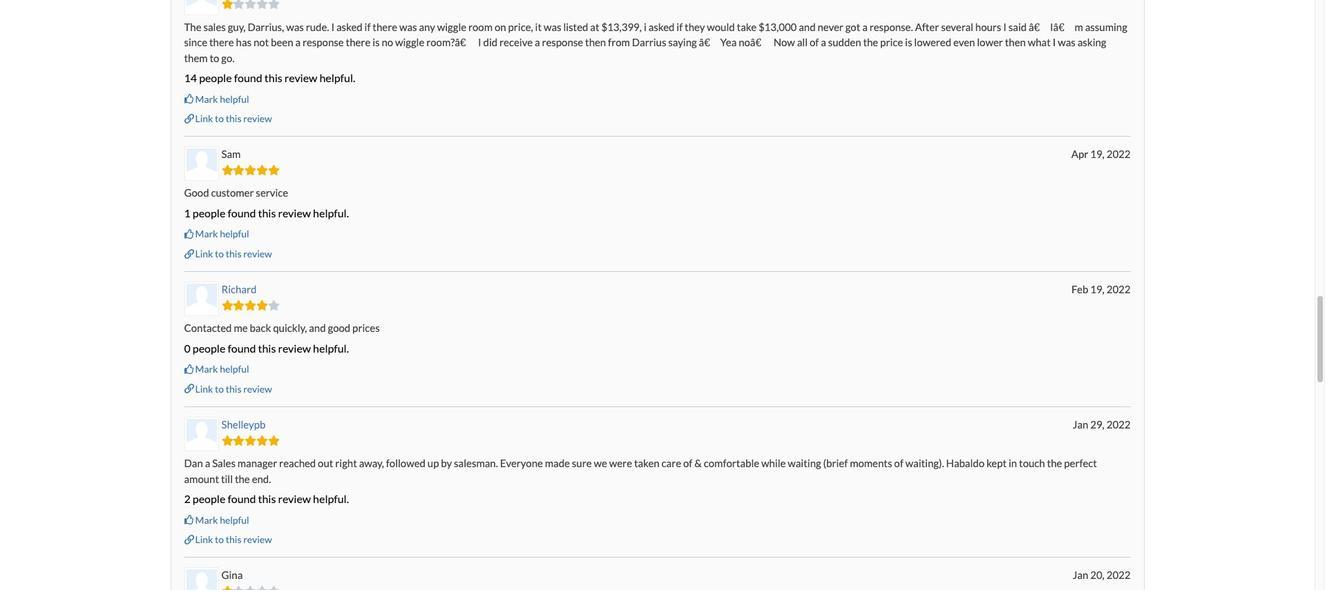 Task type: describe. For each thing, give the bounding box(es) containing it.
2 people found this review helpful.
[[184, 493, 349, 506]]

people for 1
[[193, 207, 226, 220]]

apr 19, 2022
[[1072, 148, 1131, 161]]

&
[[695, 458, 702, 470]]

after
[[915, 20, 940, 33]]

it
[[535, 20, 542, 33]]

0
[[184, 342, 191, 355]]

while
[[762, 458, 786, 470]]

price,
[[508, 20, 533, 33]]

0 people found this review helpful.
[[184, 342, 349, 355]]

was up 'been' at the top
[[286, 20, 304, 33]]

link to this review button for 14
[[184, 112, 272, 126]]

this up the sam
[[226, 113, 242, 124]]

mark helpful for 2
[[195, 515, 249, 526]]

they
[[685, 20, 705, 33]]

link to this review button for 0
[[184, 383, 272, 396]]

in
[[1009, 458, 1018, 470]]

to for 2
[[215, 534, 224, 546]]

away,
[[359, 458, 384, 470]]

sam image
[[186, 149, 217, 179]]

2 asked from the left
[[649, 20, 675, 33]]

everyone
[[500, 458, 543, 470]]

kelly image
[[186, 0, 217, 13]]

a right 'been' at the top
[[295, 36, 301, 48]]

care
[[662, 458, 682, 470]]

to for 14
[[215, 113, 224, 124]]

(brief
[[824, 458, 848, 470]]

link for 0
[[195, 383, 213, 395]]

response.
[[870, 20, 914, 33]]

helpful for 1
[[220, 228, 249, 240]]

kept
[[987, 458, 1007, 470]]

moments
[[850, 458, 893, 470]]

link image for 14
[[184, 114, 194, 123]]

gina
[[222, 570, 243, 582]]

asking
[[1078, 36, 1107, 48]]

been
[[271, 36, 293, 48]]

sales
[[204, 20, 226, 33]]

link for 14
[[195, 113, 213, 124]]

review down service at the top left
[[278, 207, 311, 220]]

14 people found this review helpful.
[[184, 71, 356, 84]]

dan a sales manager reached out right away, followed up by salesman. everyone made sure we were taken care of & comfortable while waiting (brief moments of waiting). habaldo kept in touch the perfect amount till the end.
[[184, 458, 1098, 486]]

found for 1
[[228, 207, 256, 220]]

hours
[[976, 20, 1002, 33]]

this down back
[[258, 342, 276, 355]]

lowered
[[915, 36, 952, 48]]

comfortable
[[704, 458, 760, 470]]

link image for 2
[[184, 535, 194, 545]]

0 horizontal spatial of
[[684, 458, 693, 470]]

helpful. for 2 people found this review helpful.
[[313, 493, 349, 506]]

assuming
[[1086, 20, 1128, 33]]

1 response from the left
[[303, 36, 344, 48]]

1 then from the left
[[585, 36, 606, 48]]

2 horizontal spatial there
[[373, 20, 397, 33]]

found for 0
[[228, 342, 256, 355]]

1 people found this review helpful.
[[184, 207, 349, 220]]

reached
[[279, 458, 316, 470]]

this up richard "link"
[[226, 248, 242, 260]]

2 horizontal spatial the
[[1048, 458, 1063, 470]]

sales
[[212, 458, 236, 470]]

mark for 1
[[195, 228, 218, 240]]

mark for 0
[[195, 364, 218, 375]]

has
[[236, 36, 252, 48]]

2
[[184, 493, 191, 506]]

sam
[[222, 148, 241, 161]]

0 horizontal spatial there
[[209, 36, 234, 48]]

to inside "the sales guy, darrius, was rude. i asked if there   was any wiggle room on price, it was listed at   $13,399, i asked if they would take $13,000 and   never got a response. after several hours i said   âiâm assuming since there has not been a   response there is no wiggle room?â i did receive a   response then from darrius saying âyea noâ now   all of a sudden the price is lowered even lower   then what i was asking them to go."
[[210, 52, 219, 64]]

no
[[382, 36, 393, 48]]

mark helpful button for 1
[[184, 228, 249, 241]]

not
[[254, 36, 269, 48]]

1 horizontal spatial wiggle
[[437, 20, 467, 33]]

2 is from the left
[[905, 36, 913, 48]]

2022 for 2 people found this review helpful.
[[1107, 419, 1131, 431]]

go.
[[221, 52, 235, 64]]

followed
[[386, 458, 426, 470]]

shelleypb
[[222, 419, 266, 431]]

listed
[[564, 20, 589, 33]]

thumbs up image for 14
[[184, 94, 194, 104]]

link image for 0
[[184, 385, 194, 394]]

this down 'been' at the top
[[265, 71, 282, 84]]

1 vertical spatial and
[[309, 322, 326, 335]]

said
[[1009, 20, 1027, 33]]

what
[[1028, 36, 1051, 48]]

found for 14
[[234, 71, 262, 84]]

jan for jan 20, 2022
[[1073, 570, 1089, 582]]

i left did
[[478, 36, 482, 48]]

a right got
[[863, 20, 868, 33]]

salesman.
[[454, 458, 498, 470]]

richard
[[222, 284, 257, 296]]

20,
[[1091, 570, 1105, 582]]

link for 1
[[195, 248, 213, 260]]

saying
[[669, 36, 697, 48]]

was down âiâm
[[1058, 36, 1076, 48]]

and inside "the sales guy, darrius, was rude. i asked if there   was any wiggle room on price, it was listed at   $13,399, i asked if they would take $13,000 and   never got a response. after several hours i said   âiâm assuming since there has not been a   response there is no wiggle room?â i did receive a   response then from darrius saying âyea noâ now   all of a sudden the price is lowered even lower   then what i was asking them to go."
[[799, 20, 816, 33]]

the
[[184, 20, 202, 33]]

link to this review for 0
[[195, 383, 272, 395]]

sure
[[572, 458, 592, 470]]

take
[[737, 20, 757, 33]]

was right it
[[544, 20, 562, 33]]

19, for 1 people found this review helpful.
[[1091, 148, 1105, 161]]

2 horizontal spatial of
[[895, 458, 904, 470]]

i right what
[[1053, 36, 1056, 48]]

review down the reached
[[278, 493, 311, 506]]

never
[[818, 20, 844, 33]]

touch
[[1020, 458, 1046, 470]]

on
[[495, 20, 506, 33]]

the sales guy, darrius, was rude. i asked if there   was any wiggle room on price, it was listed at   $13,399, i asked if they would take $13,000 and   never got a response. after several hours i said   âiâm assuming since there has not been a   response there is no wiggle room?â i did receive a   response then from darrius saying âyea noâ now   all of a sudden the price is lowered even lower   then what i was asking them to go.
[[184, 20, 1128, 64]]

them
[[184, 52, 208, 64]]

review down 'been' at the top
[[285, 71, 317, 84]]

mark helpful button for 2
[[184, 514, 249, 528]]

mark helpful for 1
[[195, 228, 249, 240]]

0 horizontal spatial the
[[235, 473, 250, 486]]

manager
[[238, 458, 277, 470]]

âyea
[[699, 36, 737, 48]]

darrius
[[632, 36, 667, 48]]

mark helpful button for 0
[[184, 363, 249, 377]]

contacted
[[184, 322, 232, 335]]

$13,000
[[759, 20, 797, 33]]

from
[[608, 36, 630, 48]]

this up gina
[[226, 534, 242, 546]]

apr
[[1072, 148, 1089, 161]]

feb
[[1072, 284, 1089, 296]]

richard image
[[186, 284, 217, 315]]

several
[[942, 20, 974, 33]]

review up richard "link"
[[243, 248, 272, 260]]

back
[[250, 322, 271, 335]]

link image for 1
[[184, 249, 194, 259]]

customer
[[211, 187, 254, 199]]

darrius,
[[248, 20, 284, 33]]

gina image
[[186, 571, 217, 591]]

thumbs up image for 0
[[184, 365, 194, 375]]

richard link
[[222, 284, 257, 296]]

guy,
[[228, 20, 246, 33]]

found for 2
[[228, 493, 256, 506]]

$13,399,
[[602, 20, 642, 33]]



Task type: locate. For each thing, give the bounding box(es) containing it.
2 2022 from the top
[[1107, 284, 1131, 296]]

2 link from the top
[[195, 248, 213, 260]]

review up shelleypb
[[243, 383, 272, 395]]

service
[[256, 187, 288, 199]]

noâ
[[739, 36, 772, 48]]

shelleypb image
[[186, 420, 217, 450]]

till
[[221, 473, 233, 486]]

contacted me back quickly, and good prices
[[184, 322, 380, 335]]

helpful. for 1 people found this review helpful.
[[313, 207, 349, 220]]

jan left 20, on the right bottom
[[1073, 570, 1089, 582]]

2 link to this review from the top
[[195, 248, 272, 260]]

19,
[[1091, 148, 1105, 161], [1091, 284, 1105, 296]]

to
[[210, 52, 219, 64], [215, 113, 224, 124], [215, 248, 224, 260], [215, 383, 224, 395], [215, 534, 224, 546]]

to up gina
[[215, 534, 224, 546]]

0 vertical spatial the
[[864, 36, 879, 48]]

link image down the 0
[[184, 385, 194, 394]]

2022 right 20, on the right bottom
[[1107, 570, 1131, 582]]

19, right feb
[[1091, 284, 1105, 296]]

0 vertical spatial and
[[799, 20, 816, 33]]

asked
[[337, 20, 363, 33], [649, 20, 675, 33]]

3 mark from the top
[[195, 364, 218, 375]]

mark helpful
[[195, 93, 249, 105], [195, 228, 249, 240], [195, 364, 249, 375], [195, 515, 249, 526]]

0 horizontal spatial then
[[585, 36, 606, 48]]

people down the amount
[[193, 493, 226, 506]]

1 link image from the top
[[184, 114, 194, 123]]

1 link to this review button from the top
[[184, 112, 272, 126]]

thumbs up image
[[184, 94, 194, 104], [184, 516, 194, 526]]

mark down 14
[[195, 93, 218, 105]]

4 link to this review button from the top
[[184, 534, 272, 547]]

helpful down "2 people found this review helpful."
[[220, 515, 249, 526]]

to up the sam
[[215, 113, 224, 124]]

response down listed
[[542, 36, 583, 48]]

waiting
[[788, 458, 822, 470]]

then down at
[[585, 36, 606, 48]]

2 response from the left
[[542, 36, 583, 48]]

âiâm
[[1029, 20, 1084, 33]]

1 thumbs up image from the top
[[184, 230, 194, 239]]

now
[[774, 36, 795, 48]]

2 helpful from the top
[[220, 228, 249, 240]]

this down "end."
[[258, 493, 276, 506]]

4 mark helpful from the top
[[195, 515, 249, 526]]

mark helpful button down "1"
[[184, 228, 249, 241]]

there left no
[[346, 36, 371, 48]]

helpful
[[220, 93, 249, 105], [220, 228, 249, 240], [220, 364, 249, 375], [220, 515, 249, 526]]

link image
[[184, 385, 194, 394], [184, 535, 194, 545]]

link to this review button
[[184, 112, 272, 126], [184, 247, 272, 261], [184, 383, 272, 396], [184, 534, 272, 547]]

the left the price
[[864, 36, 879, 48]]

4 link from the top
[[195, 534, 213, 546]]

link to this review for 1
[[195, 248, 272, 260]]

link to this review
[[195, 113, 272, 124], [195, 248, 272, 260], [195, 383, 272, 395], [195, 534, 272, 546]]

2022 for 1 people found this review helpful.
[[1107, 148, 1131, 161]]

rude.
[[306, 20, 329, 33]]

quickly,
[[273, 322, 307, 335]]

found down me on the bottom of page
[[228, 342, 256, 355]]

review down "2 people found this review helpful."
[[243, 534, 272, 546]]

review down the quickly,
[[278, 342, 311, 355]]

1 vertical spatial link image
[[184, 249, 194, 259]]

2 then from the left
[[1005, 36, 1026, 48]]

the inside "the sales guy, darrius, was rude. i asked if there   was any wiggle room on price, it was listed at   $13,399, i asked if they would take $13,000 and   never got a response. after several hours i said   âiâm assuming since there has not been a   response there is no wiggle room?â i did receive a   response then from darrius saying âyea noâ now   all of a sudden the price is lowered even lower   then what i was asking them to go."
[[864, 36, 879, 48]]

29,
[[1091, 419, 1105, 431]]

1 2022 from the top
[[1107, 148, 1131, 161]]

link image down 14
[[184, 114, 194, 123]]

link up 'gina' image
[[195, 534, 213, 546]]

waiting).
[[906, 458, 945, 470]]

1 horizontal spatial there
[[346, 36, 371, 48]]

1 horizontal spatial if
[[677, 20, 683, 33]]

helpful. for 14 people found this review helpful.
[[320, 71, 356, 84]]

thumbs up image down "1"
[[184, 230, 194, 239]]

1 is from the left
[[373, 36, 380, 48]]

0 horizontal spatial is
[[373, 36, 380, 48]]

3 2022 from the top
[[1107, 419, 1131, 431]]

1 helpful from the top
[[220, 93, 249, 105]]

3 helpful from the top
[[220, 364, 249, 375]]

link to this review up the sam
[[195, 113, 272, 124]]

1 vertical spatial the
[[1048, 458, 1063, 470]]

1 horizontal spatial is
[[905, 36, 913, 48]]

thumbs up image for 1
[[184, 230, 194, 239]]

helpful for 2
[[220, 515, 249, 526]]

1
[[184, 207, 191, 220]]

0 vertical spatial link image
[[184, 385, 194, 394]]

3 mark helpful button from the top
[[184, 363, 249, 377]]

link to this review for 14
[[195, 113, 272, 124]]

to left go.
[[210, 52, 219, 64]]

1 vertical spatial jan
[[1073, 570, 1089, 582]]

2 link image from the top
[[184, 535, 194, 545]]

0 horizontal spatial if
[[365, 20, 371, 33]]

shelleypb link
[[222, 419, 266, 431]]

i left 'said'
[[1004, 20, 1007, 33]]

thumbs up image down 14
[[184, 94, 194, 104]]

4 link to this review from the top
[[195, 534, 272, 546]]

3 link from the top
[[195, 383, 213, 395]]

2 jan from the top
[[1073, 570, 1089, 582]]

link to this review button up the sam
[[184, 112, 272, 126]]

got
[[846, 20, 861, 33]]

thumbs up image down 2
[[184, 516, 194, 526]]

room
[[469, 20, 493, 33]]

end.
[[252, 473, 271, 486]]

1 vertical spatial thumbs up image
[[184, 516, 194, 526]]

1 mark helpful from the top
[[195, 93, 249, 105]]

1 asked from the left
[[337, 20, 363, 33]]

out
[[318, 458, 333, 470]]

is left no
[[373, 36, 380, 48]]

is right the price
[[905, 36, 913, 48]]

people
[[199, 71, 232, 84], [193, 207, 226, 220], [193, 342, 226, 355], [193, 493, 226, 506]]

0 horizontal spatial asked
[[337, 20, 363, 33]]

1 link image from the top
[[184, 385, 194, 394]]

thumbs up image for 2
[[184, 516, 194, 526]]

0 horizontal spatial and
[[309, 322, 326, 335]]

2022 right feb
[[1107, 284, 1131, 296]]

1 link from the top
[[195, 113, 213, 124]]

2022 right 29,
[[1107, 419, 1131, 431]]

star image
[[222, 0, 233, 9], [233, 0, 245, 9], [245, 0, 257, 9], [268, 0, 280, 9], [222, 165, 233, 175], [233, 165, 245, 175], [245, 165, 257, 175], [257, 165, 268, 175], [222, 300, 233, 311], [245, 300, 257, 311], [257, 300, 268, 311], [268, 436, 280, 446], [222, 587, 233, 591], [233, 587, 245, 591], [245, 587, 257, 591], [257, 587, 268, 591]]

link to this review button for 2
[[184, 534, 272, 547]]

helpful down '14 people found this review helpful.'
[[220, 93, 249, 105]]

3 link to this review button from the top
[[184, 383, 272, 396]]

1 horizontal spatial of
[[810, 36, 819, 48]]

and
[[799, 20, 816, 33], [309, 322, 326, 335]]

2022 for 0 people found this review helpful.
[[1107, 284, 1131, 296]]

mark for 2
[[195, 515, 218, 526]]

of inside "the sales guy, darrius, was rude. i asked if there   was any wiggle room on price, it was listed at   $13,399, i asked if they would take $13,000 and   never got a response. after several hours i said   âiâm assuming since there has not been a   response there is no wiggle room?â i did receive a   response then from darrius saying âyea noâ now   all of a sudden the price is lowered even lower   then what i was asking them to go."
[[810, 36, 819, 48]]

star image
[[257, 0, 268, 9], [268, 165, 280, 175], [233, 300, 245, 311], [268, 300, 280, 311], [222, 436, 233, 446], [233, 436, 245, 446], [245, 436, 257, 446], [257, 436, 268, 446], [268, 587, 280, 591]]

found down till at left bottom
[[228, 493, 256, 506]]

jan for jan 29, 2022
[[1073, 419, 1089, 431]]

2 if from the left
[[677, 20, 683, 33]]

if left they
[[677, 20, 683, 33]]

is
[[373, 36, 380, 48], [905, 36, 913, 48]]

1 horizontal spatial then
[[1005, 36, 1026, 48]]

people down contacted
[[193, 342, 226, 355]]

there
[[373, 20, 397, 33], [209, 36, 234, 48], [346, 36, 371, 48]]

right
[[335, 458, 357, 470]]

1 thumbs up image from the top
[[184, 94, 194, 104]]

this up the shelleypb link
[[226, 383, 242, 395]]

link to this review for 2
[[195, 534, 272, 546]]

1 mark helpful button from the top
[[184, 92, 249, 106]]

1 horizontal spatial response
[[542, 36, 583, 48]]

4 mark helpful button from the top
[[184, 514, 249, 528]]

found
[[234, 71, 262, 84], [228, 207, 256, 220], [228, 342, 256, 355], [228, 493, 256, 506]]

response
[[303, 36, 344, 48], [542, 36, 583, 48]]

link to this review up the shelleypb link
[[195, 383, 272, 395]]

good customer service
[[184, 187, 288, 199]]

found down go.
[[234, 71, 262, 84]]

link down 14
[[195, 113, 213, 124]]

asked right rude.
[[337, 20, 363, 33]]

mark
[[195, 93, 218, 105], [195, 228, 218, 240], [195, 364, 218, 375], [195, 515, 218, 526]]

did
[[484, 36, 498, 48]]

a right dan
[[205, 458, 210, 470]]

and up all
[[799, 20, 816, 33]]

jan 20, 2022
[[1073, 570, 1131, 582]]

1 if from the left
[[365, 20, 371, 33]]

helpful for 0
[[220, 364, 249, 375]]

people down go.
[[199, 71, 232, 84]]

of left waiting).
[[895, 458, 904, 470]]

4 mark from the top
[[195, 515, 218, 526]]

2 mark helpful button from the top
[[184, 228, 249, 241]]

there up go.
[[209, 36, 234, 48]]

jan left 29,
[[1073, 419, 1089, 431]]

review
[[285, 71, 317, 84], [243, 113, 272, 124], [278, 207, 311, 220], [243, 248, 272, 260], [278, 342, 311, 355], [243, 383, 272, 395], [278, 493, 311, 506], [243, 534, 272, 546]]

link to this review up gina
[[195, 534, 272, 546]]

4 helpful from the top
[[220, 515, 249, 526]]

mark helpful button
[[184, 92, 249, 106], [184, 228, 249, 241], [184, 363, 249, 377], [184, 514, 249, 528]]

wiggle
[[437, 20, 467, 33], [395, 36, 425, 48]]

mark helpful button for 14
[[184, 92, 249, 106]]

link to this review up richard "link"
[[195, 248, 272, 260]]

link to this review button up the shelleypb link
[[184, 383, 272, 396]]

1 19, from the top
[[1091, 148, 1105, 161]]

helpful down 1 people found this review helpful.
[[220, 228, 249, 240]]

a down never
[[821, 36, 827, 48]]

0 vertical spatial link image
[[184, 114, 194, 123]]

mark down the amount
[[195, 515, 218, 526]]

to for 0
[[215, 383, 224, 395]]

was left any in the top of the page
[[399, 20, 417, 33]]

0 vertical spatial thumbs up image
[[184, 230, 194, 239]]

link up shelleypb "image"
[[195, 383, 213, 395]]

then down 'said'
[[1005, 36, 1026, 48]]

mark helpful button down 2
[[184, 514, 249, 528]]

receive
[[500, 36, 533, 48]]

a
[[863, 20, 868, 33], [295, 36, 301, 48], [535, 36, 540, 48], [821, 36, 827, 48], [205, 458, 210, 470]]

mark helpful button down the 0
[[184, 363, 249, 377]]

2 mark helpful from the top
[[195, 228, 249, 240]]

people for 14
[[199, 71, 232, 84]]

2 19, from the top
[[1091, 284, 1105, 296]]

wiggle right no
[[395, 36, 425, 48]]

of left &
[[684, 458, 693, 470]]

mark helpful for 14
[[195, 93, 249, 105]]

1 vertical spatial link image
[[184, 535, 194, 545]]

3 mark helpful from the top
[[195, 364, 249, 375]]

sudden
[[829, 36, 862, 48]]

me
[[234, 322, 248, 335]]

and left good
[[309, 322, 326, 335]]

2 mark from the top
[[195, 228, 218, 240]]

dan
[[184, 458, 203, 470]]

by
[[441, 458, 452, 470]]

1 horizontal spatial and
[[799, 20, 816, 33]]

there up no
[[373, 20, 397, 33]]

link image down 2
[[184, 535, 194, 545]]

1 horizontal spatial the
[[864, 36, 879, 48]]

the right till at left bottom
[[235, 473, 250, 486]]

2 vertical spatial the
[[235, 473, 250, 486]]

mark helpful down contacted
[[195, 364, 249, 375]]

a inside the dan a sales manager reached out right away, followed up by salesman. everyone made sure we were taken care of & comfortable while waiting (brief moments of waiting). habaldo kept in touch the perfect amount till the end.
[[205, 458, 210, 470]]

19, for 0 people found this review helpful.
[[1091, 284, 1105, 296]]

response down rude.
[[303, 36, 344, 48]]

wiggle up room?â
[[437, 20, 467, 33]]

people for 0
[[193, 342, 226, 355]]

mark helpful button down 14
[[184, 92, 249, 106]]

link to this review button up richard
[[184, 247, 272, 261]]

people right "1"
[[193, 207, 226, 220]]

helpful.
[[320, 71, 356, 84], [313, 207, 349, 220], [313, 342, 349, 355], [313, 493, 349, 506]]

to up richard
[[215, 248, 224, 260]]

mark helpful for 0
[[195, 364, 249, 375]]

thumbs up image down the 0
[[184, 365, 194, 375]]

0 vertical spatial wiggle
[[437, 20, 467, 33]]

review down '14 people found this review helpful.'
[[243, 113, 272, 124]]

a down it
[[535, 36, 540, 48]]

would
[[707, 20, 735, 33]]

i right rude.
[[331, 20, 335, 33]]

jan 29, 2022
[[1073, 419, 1131, 431]]

we
[[594, 458, 607, 470]]

link for 2
[[195, 534, 213, 546]]

all
[[797, 36, 808, 48]]

thumbs up image
[[184, 230, 194, 239], [184, 365, 194, 375]]

1 link to this review from the top
[[195, 113, 272, 124]]

people for 2
[[193, 493, 226, 506]]

up
[[428, 458, 439, 470]]

feb 19, 2022
[[1072, 284, 1131, 296]]

0 horizontal spatial response
[[303, 36, 344, 48]]

2 thumbs up image from the top
[[184, 365, 194, 375]]

0 vertical spatial jan
[[1073, 419, 1089, 431]]

2 link to this review button from the top
[[184, 247, 272, 261]]

i
[[331, 20, 335, 33], [1004, 20, 1007, 33], [478, 36, 482, 48], [1053, 36, 1056, 48]]

helpful. for 0 people found this review helpful.
[[313, 342, 349, 355]]

1 horizontal spatial asked
[[649, 20, 675, 33]]

1 mark from the top
[[195, 93, 218, 105]]

perfect
[[1065, 458, 1098, 470]]

found down good customer service
[[228, 207, 256, 220]]

0 horizontal spatial wiggle
[[395, 36, 425, 48]]

made
[[545, 458, 570, 470]]

1 vertical spatial thumbs up image
[[184, 365, 194, 375]]

habaldo
[[947, 458, 985, 470]]

link to this review button for 1
[[184, 247, 272, 261]]

mark for 14
[[195, 93, 218, 105]]

1 vertical spatial wiggle
[[395, 36, 425, 48]]

price
[[881, 36, 903, 48]]

link
[[195, 113, 213, 124], [195, 248, 213, 260], [195, 383, 213, 395], [195, 534, 213, 546]]

taken
[[634, 458, 660, 470]]

0 vertical spatial 19,
[[1091, 148, 1105, 161]]

helpful for 14
[[220, 93, 249, 105]]

helpful down 0 people found this review helpful.
[[220, 364, 249, 375]]

link image
[[184, 114, 194, 123], [184, 249, 194, 259]]

mark helpful down customer
[[195, 228, 249, 240]]

to for 1
[[215, 248, 224, 260]]

mark down contacted
[[195, 364, 218, 375]]

jan
[[1073, 419, 1089, 431], [1073, 570, 1089, 582]]

i
[[644, 20, 647, 33]]

2022 right apr
[[1107, 148, 1131, 161]]

was
[[286, 20, 304, 33], [399, 20, 417, 33], [544, 20, 562, 33], [1058, 36, 1076, 48]]

even
[[954, 36, 976, 48]]

2022
[[1107, 148, 1131, 161], [1107, 284, 1131, 296], [1107, 419, 1131, 431], [1107, 570, 1131, 582]]

1 vertical spatial 19,
[[1091, 284, 1105, 296]]

4 2022 from the top
[[1107, 570, 1131, 582]]

of right all
[[810, 36, 819, 48]]

2 thumbs up image from the top
[[184, 516, 194, 526]]

1 jan from the top
[[1073, 419, 1089, 431]]

this down service at the top left
[[258, 207, 276, 220]]

to up the shelleypb link
[[215, 383, 224, 395]]

link to this review button up gina
[[184, 534, 272, 547]]

19, right apr
[[1091, 148, 1105, 161]]

room?â
[[427, 36, 476, 48]]

2 link image from the top
[[184, 249, 194, 259]]

0 vertical spatial thumbs up image
[[184, 94, 194, 104]]

3 link to this review from the top
[[195, 383, 272, 395]]



Task type: vqa. For each thing, say whether or not it's contained in the screenshot.
14 Link
yes



